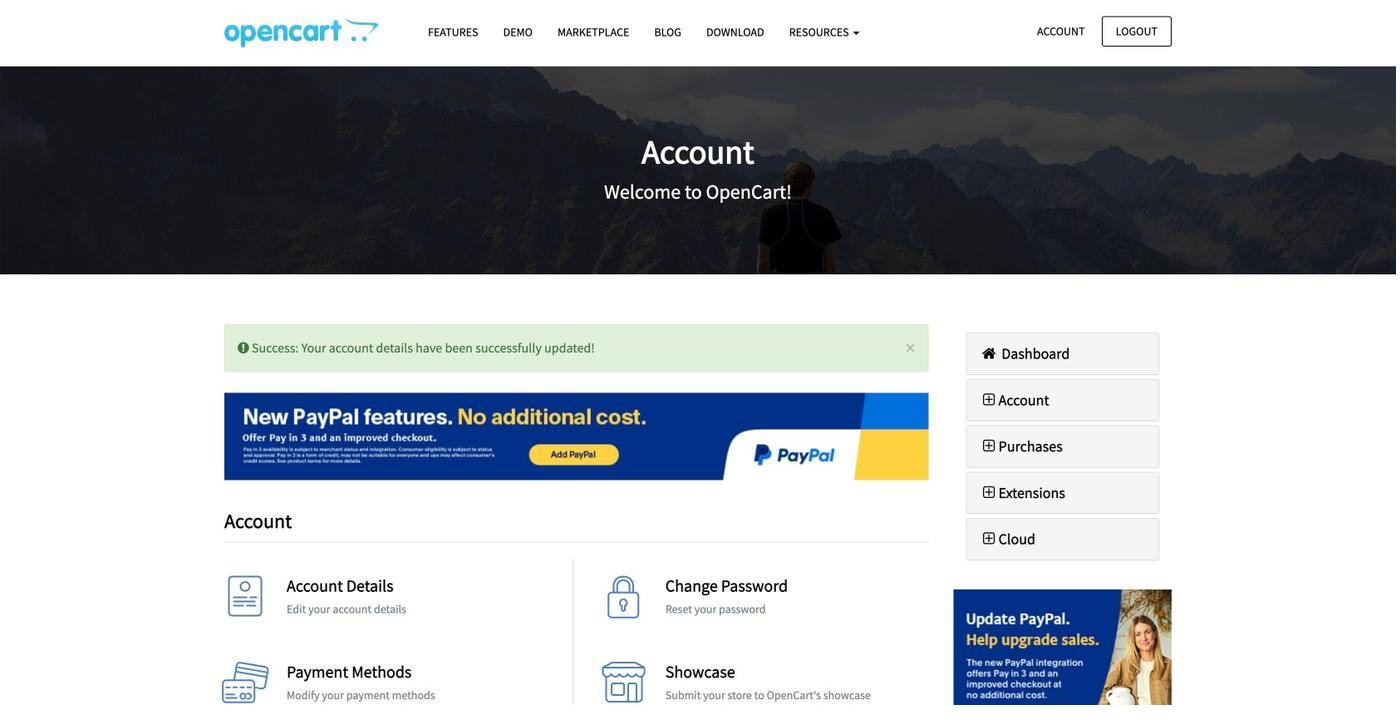 Task type: vqa. For each thing, say whether or not it's contained in the screenshot.
of
no



Task type: locate. For each thing, give the bounding box(es) containing it.
account image
[[220, 576, 270, 625]]

2 vertical spatial plus square o image
[[980, 485, 999, 500]]

1 vertical spatial plus square o image
[[980, 439, 999, 454]]

home image
[[980, 346, 999, 361]]

0 vertical spatial plus square o image
[[980, 392, 999, 407]]

paypal image
[[224, 393, 929, 480], [954, 589, 1172, 705]]

1 horizontal spatial paypal image
[[954, 589, 1172, 705]]

0 vertical spatial paypal image
[[224, 393, 929, 480]]

1 vertical spatial paypal image
[[954, 589, 1172, 705]]

plus square o image
[[980, 392, 999, 407], [980, 439, 999, 454], [980, 485, 999, 500]]

0 horizontal spatial paypal image
[[224, 393, 929, 480]]



Task type: describe. For each thing, give the bounding box(es) containing it.
3 plus square o image from the top
[[980, 485, 999, 500]]

exclamation circle image
[[238, 341, 249, 355]]

1 plus square o image from the top
[[980, 392, 999, 407]]

payment methods image
[[220, 662, 270, 705]]

plus square o image
[[980, 531, 999, 546]]

change password image
[[599, 576, 649, 625]]

opencart - your account image
[[224, 17, 378, 47]]

2 plus square o image from the top
[[980, 439, 999, 454]]

showcase image
[[599, 662, 649, 705]]



